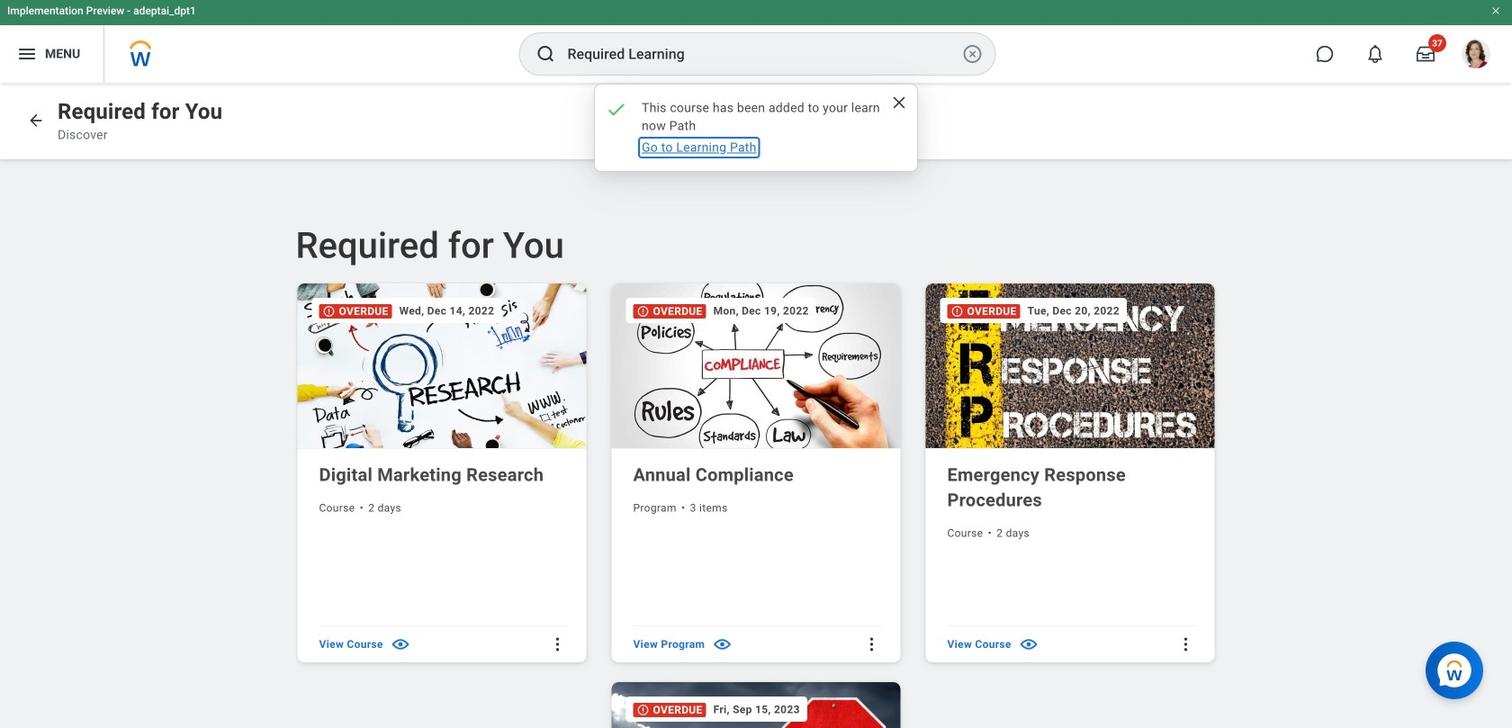 Task type: describe. For each thing, give the bounding box(es) containing it.
search image
[[535, 43, 557, 65]]

x image
[[890, 94, 908, 112]]

exclamation circle image for emergency response procedures image
[[951, 305, 964, 318]]

visible image for emergency response procedures image
[[1019, 634, 1040, 655]]

arrow left image
[[27, 112, 45, 130]]

this course has been added to your learn now path dialog
[[594, 84, 918, 172]]

related actions vertical image for annual compliance image
[[863, 635, 881, 653]]

inbox large image
[[1417, 45, 1435, 63]]

profile logan mcneil image
[[1462, 40, 1491, 72]]

exclamation circle image for annual compliance image
[[637, 305, 650, 318]]

notifications large image
[[1367, 45, 1385, 63]]

digital marketing research image
[[298, 284, 590, 449]]

workplace harassment & discrimination image
[[612, 682, 904, 728]]

close environment banner image
[[1491, 5, 1502, 16]]

related actions vertical image for digital marketing research image
[[549, 635, 567, 653]]

exclamation circle image for the workplace harassment & discrimination image
[[637, 704, 650, 716]]



Task type: locate. For each thing, give the bounding box(es) containing it.
exclamation circle image
[[323, 305, 335, 318], [637, 704, 650, 716]]

exclamation circle image
[[637, 305, 650, 318], [951, 305, 964, 318]]

visible image for digital marketing research image
[[390, 634, 411, 655]]

visible image
[[390, 634, 411, 655], [1019, 634, 1040, 655]]

2 exclamation circle image from the left
[[951, 305, 964, 318]]

0 horizontal spatial related actions vertical image
[[549, 635, 567, 653]]

emergency response procedures image
[[926, 284, 1218, 449]]

0 horizontal spatial visible image
[[390, 634, 411, 655]]

related actions vertical image
[[549, 635, 567, 653], [863, 635, 881, 653]]

exclamation circle image for digital marketing research image
[[323, 305, 335, 318]]

1 related actions vertical image from the left
[[549, 635, 567, 653]]

justify image
[[16, 43, 38, 65]]

1 horizontal spatial exclamation circle image
[[951, 305, 964, 318]]

1 vertical spatial exclamation circle image
[[637, 704, 650, 716]]

x circle image
[[962, 43, 983, 65]]

annual compliance image
[[612, 284, 904, 449]]

2 visible image from the left
[[1019, 634, 1040, 655]]

visible image
[[712, 634, 733, 655]]

1 exclamation circle image from the left
[[637, 305, 650, 318]]

0 vertical spatial exclamation circle image
[[323, 305, 335, 318]]

banner
[[0, 0, 1512, 83]]

1 horizontal spatial related actions vertical image
[[863, 635, 881, 653]]

1 visible image from the left
[[390, 634, 411, 655]]

1 horizontal spatial visible image
[[1019, 634, 1040, 655]]

0 horizontal spatial exclamation circle image
[[323, 305, 335, 318]]

2 related actions vertical image from the left
[[863, 635, 881, 653]]

Search Workday  search field
[[568, 34, 958, 74]]

1 horizontal spatial exclamation circle image
[[637, 704, 650, 716]]

check image
[[606, 99, 627, 121]]

0 horizontal spatial exclamation circle image
[[637, 305, 650, 318]]



Task type: vqa. For each thing, say whether or not it's contained in the screenshot.
"list" in the left of the page
no



